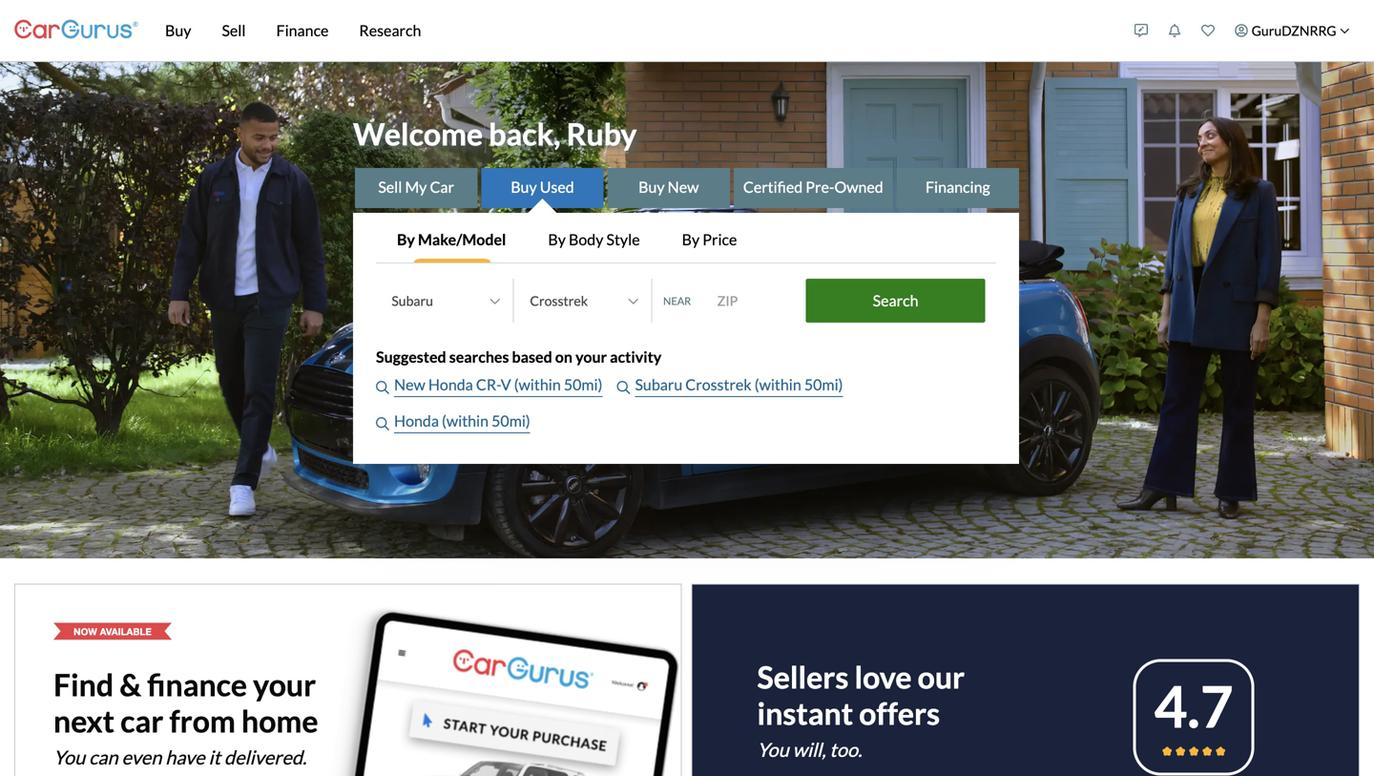 Task type: describe. For each thing, give the bounding box(es) containing it.
0 vertical spatial new
[[668, 178, 699, 196]]

honda link
[[394, 410, 442, 433]]

pre-
[[806, 178, 835, 196]]

Zip telephone field
[[706, 282, 801, 320]]

sellers
[[757, 658, 849, 695]]

delivered.
[[224, 746, 307, 769]]

by for by price
[[682, 230, 700, 249]]

gurudznrrg
[[1252, 22, 1337, 39]]

cargurus logo homepage link link
[[14, 3, 138, 58]]

on
[[555, 347, 573, 366]]

research
[[359, 21, 421, 40]]

finance
[[147, 666, 247, 703]]

by for by body style
[[548, 230, 566, 249]]

chevron down image
[[1340, 26, 1350, 36]]

near
[[663, 294, 691, 307]]

our
[[918, 658, 965, 695]]

welcome back, ruby
[[353, 116, 637, 152]]

activity
[[610, 347, 662, 366]]

searches
[[449, 347, 509, 366]]

based
[[512, 347, 552, 366]]

subaru crosstrek (within 50mi)
[[635, 375, 843, 394]]

by make/model
[[397, 230, 506, 249]]

home
[[242, 702, 318, 739]]

can
[[89, 746, 118, 769]]

&
[[120, 666, 141, 703]]

add a car review image
[[1135, 24, 1148, 37]]

subaru crosstrek link
[[635, 373, 755, 397]]

buy for buy new
[[639, 178, 665, 196]]

subaru
[[635, 375, 683, 394]]

used
[[540, 178, 574, 196]]

honda (within 50mi)
[[394, 411, 530, 430]]

sell button
[[207, 0, 261, 61]]

2 horizontal spatial 50mi)
[[805, 375, 843, 394]]

0 horizontal spatial (within
[[442, 411, 489, 430]]

v
[[501, 375, 511, 394]]

it
[[209, 746, 221, 769]]

(within 50mi) link for 50mi)
[[755, 373, 843, 397]]

suggested searches based on your activity
[[376, 347, 662, 366]]

body
[[569, 230, 604, 249]]

new honda cr-v link
[[394, 373, 514, 397]]

user icon image
[[1235, 24, 1249, 37]]

buy button
[[150, 0, 207, 61]]

car
[[120, 702, 163, 739]]

back,
[[489, 116, 561, 152]]

gurudznrrg menu
[[1125, 4, 1360, 57]]

sell my car
[[378, 178, 454, 196]]

certified pre-owned
[[743, 178, 884, 196]]

have
[[165, 746, 205, 769]]

owned
[[835, 178, 884, 196]]

you inside the sellers love our instant offers you will, too.
[[757, 738, 789, 761]]

available
[[100, 625, 152, 637]]

buy new
[[639, 178, 699, 196]]

sell for sell
[[222, 21, 246, 40]]

open notifications image
[[1169, 24, 1182, 37]]

1 vertical spatial honda
[[394, 411, 439, 430]]

ruby
[[567, 116, 637, 152]]

search image
[[376, 381, 389, 394]]

menu bar containing buy
[[138, 0, 1125, 61]]



Task type: locate. For each thing, give the bounding box(es) containing it.
your up the 'delivered.'
[[253, 666, 316, 703]]

menu bar
[[138, 0, 1125, 61]]

1 horizontal spatial you
[[757, 738, 789, 761]]

finance button
[[261, 0, 344, 61]]

2 by from the left
[[548, 230, 566, 249]]

by left body
[[548, 230, 566, 249]]

honda down new honda cr-v link
[[394, 411, 439, 430]]

from
[[169, 702, 236, 739]]

2 horizontal spatial buy
[[639, 178, 665, 196]]

by
[[397, 230, 415, 249], [548, 230, 566, 249], [682, 230, 700, 249]]

4.7
[[1155, 671, 1234, 740]]

(within 50mi) link
[[514, 373, 603, 397], [755, 373, 843, 397], [442, 410, 530, 433]]

1 vertical spatial search image
[[376, 417, 389, 431]]

by for by make/model
[[397, 230, 415, 249]]

1 horizontal spatial new
[[668, 178, 699, 196]]

sell inside dropdown button
[[222, 21, 246, 40]]

0 vertical spatial your
[[576, 347, 607, 366]]

(within
[[514, 375, 561, 394], [755, 375, 802, 394], [442, 411, 489, 430]]

1 horizontal spatial your
[[576, 347, 607, 366]]

0 vertical spatial sell
[[222, 21, 246, 40]]

1 horizontal spatial 50mi)
[[564, 375, 603, 394]]

(within down new honda cr-v link
[[442, 411, 489, 430]]

will,
[[793, 738, 826, 761]]

financing
[[926, 178, 991, 196]]

your
[[576, 347, 607, 366], [253, 666, 316, 703]]

make/model
[[418, 230, 506, 249]]

1 vertical spatial your
[[253, 666, 316, 703]]

find
[[53, 666, 114, 703]]

by body style
[[548, 230, 640, 249]]

(within right crosstrek
[[755, 375, 802, 394]]

3 by from the left
[[682, 230, 700, 249]]

your right on
[[576, 347, 607, 366]]

0 horizontal spatial 50mi)
[[492, 411, 530, 430]]

you left will,
[[757, 738, 789, 761]]

search image for honda
[[376, 417, 389, 431]]

0 horizontal spatial your
[[253, 666, 316, 703]]

you
[[757, 738, 789, 761], [53, 746, 85, 769]]

buy up style
[[639, 178, 665, 196]]

(within 50mi) link right crosstrek
[[755, 373, 843, 397]]

buy
[[165, 21, 191, 40], [511, 178, 537, 196], [639, 178, 665, 196]]

50mi)
[[564, 375, 603, 394], [805, 375, 843, 394], [492, 411, 530, 430]]

2 horizontal spatial by
[[682, 230, 700, 249]]

too.
[[830, 738, 862, 761]]

you left can
[[53, 746, 85, 769]]

search image
[[617, 381, 630, 394], [376, 417, 389, 431]]

(within 50mi) link down cr-
[[442, 410, 530, 433]]

love
[[855, 658, 912, 695]]

0 vertical spatial search image
[[617, 381, 630, 394]]

1 by from the left
[[397, 230, 415, 249]]

1 horizontal spatial by
[[548, 230, 566, 249]]

offers
[[859, 695, 940, 731]]

sell right 'buy' dropdown button
[[222, 21, 246, 40]]

crosstrek
[[686, 375, 752, 394]]

(within 50mi) link down on
[[514, 373, 603, 397]]

new up 'by price'
[[668, 178, 699, 196]]

1 vertical spatial sell
[[378, 178, 402, 196]]

sell for sell my car
[[378, 178, 402, 196]]

cargurus logo homepage link image
[[14, 3, 138, 58]]

finance
[[276, 21, 329, 40]]

0 horizontal spatial search image
[[376, 417, 389, 431]]

style
[[607, 230, 640, 249]]

honda left cr-
[[428, 375, 473, 394]]

cr-
[[476, 375, 501, 394]]

find & finance your next car from home you can even have it delivered.
[[53, 666, 318, 769]]

buy for buy
[[165, 21, 191, 40]]

your inside find & finance your next car from home you can even have it delivered.
[[253, 666, 316, 703]]

research button
[[344, 0, 437, 61]]

0 vertical spatial honda
[[428, 375, 473, 394]]

0 horizontal spatial buy
[[165, 21, 191, 40]]

welcome
[[353, 116, 483, 152]]

you inside find & finance your next car from home you can even have it delivered.
[[53, 746, 85, 769]]

2 horizontal spatial (within
[[755, 375, 802, 394]]

sell left my in the top of the page
[[378, 178, 402, 196]]

by left price
[[682, 230, 700, 249]]

1 horizontal spatial buy
[[511, 178, 537, 196]]

car
[[430, 178, 454, 196]]

gurudznrrg button
[[1225, 4, 1360, 57]]

buy used
[[511, 178, 574, 196]]

(within 50mi) link for v
[[514, 373, 603, 397]]

honda
[[428, 375, 473, 394], [394, 411, 439, 430]]

search image for subaru
[[617, 381, 630, 394]]

my
[[405, 178, 427, 196]]

now available
[[74, 625, 152, 637]]

sellers love our instant offers you will, too.
[[757, 658, 965, 761]]

0 horizontal spatial sell
[[222, 21, 246, 40]]

saved cars image
[[1202, 24, 1215, 37]]

by down my in the top of the page
[[397, 230, 415, 249]]

now
[[74, 625, 97, 637]]

sell
[[222, 21, 246, 40], [378, 178, 402, 196]]

1 horizontal spatial sell
[[378, 178, 402, 196]]

0 horizontal spatial you
[[53, 746, 85, 769]]

1 horizontal spatial search image
[[617, 381, 630, 394]]

by price
[[682, 230, 737, 249]]

next
[[53, 702, 115, 739]]

(within down based
[[514, 375, 561, 394]]

suggested
[[376, 347, 446, 366]]

new right search icon
[[394, 375, 425, 394]]

buy for buy used
[[511, 178, 537, 196]]

buy left used at top left
[[511, 178, 537, 196]]

new
[[668, 178, 699, 196], [394, 375, 425, 394]]

0 horizontal spatial new
[[394, 375, 425, 394]]

buy inside dropdown button
[[165, 21, 191, 40]]

buy left sell dropdown button
[[165, 21, 191, 40]]

1 vertical spatial new
[[394, 375, 425, 394]]

new honda cr-v (within 50mi)
[[394, 375, 603, 394]]

0 horizontal spatial by
[[397, 230, 415, 249]]

None submit
[[806, 279, 986, 323]]

certified
[[743, 178, 803, 196]]

1 horizontal spatial (within
[[514, 375, 561, 394]]

instant
[[757, 695, 853, 731]]

price
[[703, 230, 737, 249]]

even
[[122, 746, 162, 769]]

search image left honda link
[[376, 417, 389, 431]]

search image down activity
[[617, 381, 630, 394]]



Task type: vqa. For each thing, say whether or not it's contained in the screenshot.
first
no



